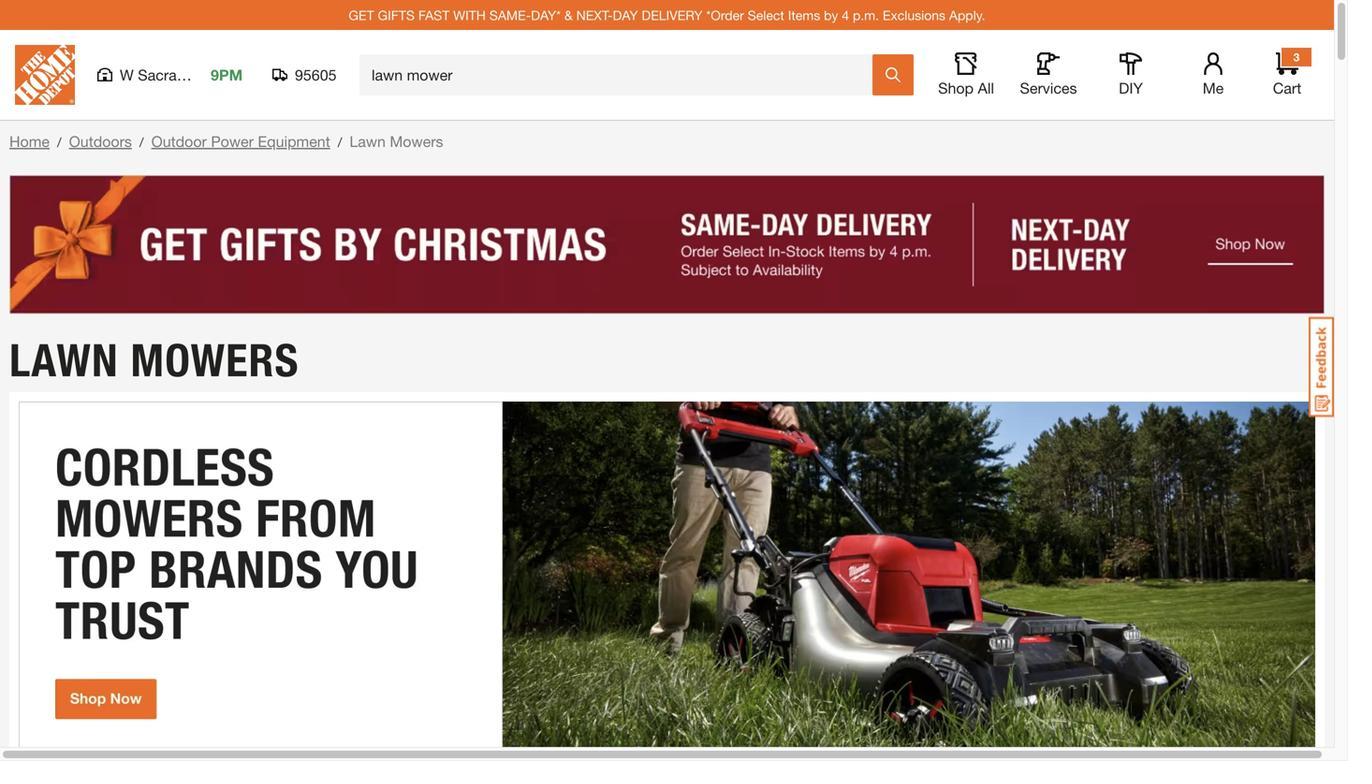Task type: describe. For each thing, give the bounding box(es) containing it.
delivery
[[642, 7, 703, 23]]

services button
[[1019, 52, 1078, 97]]

me button
[[1183, 52, 1243, 97]]

cart
[[1273, 79, 1302, 97]]

all
[[978, 79, 994, 97]]

get gifts fast with same-day* & next-day delivery *order select items by 4 p.m. exclusions apply.
[[349, 7, 985, 23]]

shop all button
[[936, 52, 996, 97]]

0 vertical spatial lawn
[[350, 132, 386, 150]]

outdoor
[[151, 132, 207, 150]]

What can we help you find today? search field
[[372, 55, 872, 95]]

apply.
[[949, 7, 985, 23]]

w sacramento 9pm
[[120, 66, 243, 84]]

with
[[453, 7, 486, 23]]

4
[[842, 7, 849, 23]]

feedback link image
[[1309, 316, 1334, 418]]

exclusions
[[883, 7, 946, 23]]

image image
[[19, 402, 1315, 761]]

outdoor power equipment link
[[151, 132, 330, 150]]

by
[[824, 7, 838, 23]]

*order
[[706, 7, 744, 23]]

outdoors
[[69, 132, 132, 150]]

0 horizontal spatial mowers
[[131, 333, 299, 388]]



Task type: locate. For each thing, give the bounding box(es) containing it.
mowers
[[390, 132, 443, 150], [131, 333, 299, 388]]

1 / from the left
[[57, 134, 61, 150]]

me
[[1203, 79, 1224, 97]]

9pm
[[211, 66, 243, 84]]

equipment
[[258, 132, 330, 150]]

0 horizontal spatial /
[[57, 134, 61, 150]]

shop
[[938, 79, 974, 97]]

lawn
[[350, 132, 386, 150], [9, 333, 119, 388]]

gifts
[[378, 7, 415, 23]]

power
[[211, 132, 254, 150]]

1 vertical spatial lawn
[[9, 333, 119, 388]]

w
[[120, 66, 134, 84]]

day
[[613, 7, 638, 23]]

3 / from the left
[[338, 134, 342, 150]]

1 horizontal spatial lawn
[[350, 132, 386, 150]]

services
[[1020, 79, 1077, 97]]

/ right equipment
[[338, 134, 342, 150]]

sponsored banner image
[[9, 175, 1325, 314]]

95605
[[295, 66, 337, 84]]

diy button
[[1101, 52, 1161, 97]]

the home depot logo image
[[15, 45, 75, 105]]

p.m.
[[853, 7, 879, 23]]

/
[[57, 134, 61, 150], [139, 134, 144, 150], [338, 134, 342, 150]]

1 horizontal spatial /
[[139, 134, 144, 150]]

same-
[[489, 7, 531, 23]]

day*
[[531, 7, 561, 23]]

lawn mowers
[[9, 333, 299, 388]]

next-
[[576, 7, 613, 23]]

items
[[788, 7, 820, 23]]

1 vertical spatial mowers
[[131, 333, 299, 388]]

home / outdoors / outdoor power equipment / lawn mowers
[[9, 132, 443, 150]]

0 horizontal spatial lawn
[[9, 333, 119, 388]]

/ right "home" at the left of page
[[57, 134, 61, 150]]

fast
[[418, 7, 450, 23]]

&
[[564, 7, 573, 23]]

home
[[9, 132, 50, 150]]

sacramento
[[138, 66, 219, 84]]

get
[[349, 7, 374, 23]]

select
[[748, 7, 784, 23]]

2 horizontal spatial /
[[338, 134, 342, 150]]

/ left outdoor
[[139, 134, 144, 150]]

3
[[1293, 51, 1300, 64]]

outdoors link
[[69, 132, 132, 150]]

cart 3
[[1273, 51, 1302, 97]]

home link
[[9, 132, 50, 150]]

shop all
[[938, 79, 994, 97]]

diy
[[1119, 79, 1143, 97]]

95605 button
[[272, 66, 337, 84]]

2 / from the left
[[139, 134, 144, 150]]

0 vertical spatial mowers
[[390, 132, 443, 150]]

1 horizontal spatial mowers
[[390, 132, 443, 150]]



Task type: vqa. For each thing, say whether or not it's contained in the screenshot.
store
no



